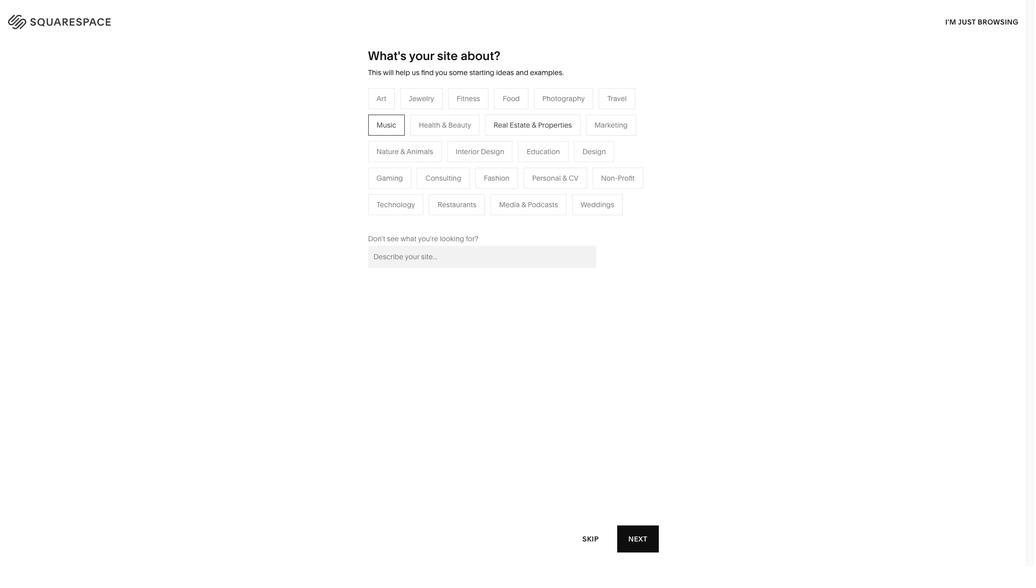 Task type: locate. For each thing, give the bounding box(es) containing it.
0 horizontal spatial travel
[[398, 139, 417, 148]]

1 horizontal spatial non-
[[601, 174, 618, 183]]

squarespace logo link
[[20, 12, 219, 28]]

Don't see what you're looking for? field
[[368, 246, 596, 268]]

1 horizontal spatial media & podcasts
[[499, 200, 558, 209]]

Fashion radio
[[475, 168, 518, 189]]

weddings
[[398, 199, 432, 208], [581, 200, 615, 209]]

nature & animals up "gaming"
[[377, 147, 433, 156]]

photography
[[543, 94, 585, 103]]

examples.
[[530, 68, 564, 77]]

0 horizontal spatial podcasts
[[427, 169, 457, 178]]

in
[[1007, 15, 1014, 25]]

media & podcasts down restaurants link
[[398, 169, 457, 178]]

Art radio
[[368, 88, 395, 109]]

fitness down some at the left
[[457, 94, 480, 103]]

1 design from the left
[[481, 147, 504, 156]]

media & podcasts inside option
[[499, 200, 558, 209]]

Interior Design radio
[[447, 141, 513, 162]]

1 horizontal spatial nature & animals
[[504, 154, 560, 163]]

looking
[[440, 234, 464, 243]]

design down 'marketing' radio
[[583, 147, 606, 156]]

podcasts inside option
[[528, 200, 558, 209]]

fashion
[[484, 174, 510, 183]]

see
[[387, 234, 399, 243]]

weddings down events link
[[398, 199, 432, 208]]

0 vertical spatial podcasts
[[427, 169, 457, 178]]

0 vertical spatial media & podcasts
[[398, 169, 457, 178]]

Technology radio
[[368, 194, 424, 215]]

real estate & properties up 'you're'
[[398, 214, 476, 223]]

travel up restaurants link
[[398, 139, 417, 148]]

restaurants up "real estate & properties" link
[[438, 200, 477, 209]]

1 vertical spatial properties
[[442, 214, 476, 223]]

real estate & properties inside option
[[494, 121, 572, 130]]

what
[[401, 234, 417, 243]]

travel inside option
[[608, 94, 627, 103]]

media
[[398, 169, 419, 178], [499, 200, 520, 209]]

1 horizontal spatial real estate & properties
[[494, 121, 572, 130]]

2 design from the left
[[583, 147, 606, 156]]

real up the home
[[494, 121, 508, 130]]

properties inside option
[[538, 121, 572, 130]]

and
[[516, 68, 529, 77]]

travel
[[608, 94, 627, 103], [398, 139, 417, 148]]

0 horizontal spatial animals
[[407, 147, 433, 156]]

0 vertical spatial fitness
[[457, 94, 480, 103]]

ideas
[[496, 68, 514, 77]]

nature & animals
[[377, 147, 433, 156], [504, 154, 560, 163]]

Food radio
[[494, 88, 529, 109]]

profit
[[618, 174, 635, 183]]

0 vertical spatial real
[[494, 121, 508, 130]]

nature & animals down home & decor link
[[504, 154, 560, 163]]

media & podcasts down personal
[[499, 200, 558, 209]]

non- up weddings radio
[[601, 174, 618, 183]]

1 vertical spatial podcasts
[[528, 200, 558, 209]]

you're
[[418, 234, 438, 243]]

0 horizontal spatial restaurants
[[398, 154, 437, 163]]

community
[[292, 184, 331, 193]]

Health & Beauty radio
[[410, 115, 480, 136]]

&
[[442, 121, 447, 130], [532, 121, 537, 130], [526, 139, 530, 148], [401, 147, 405, 156], [528, 154, 532, 163], [420, 169, 425, 178], [563, 174, 567, 183], [332, 184, 337, 193], [522, 200, 526, 209], [436, 214, 441, 223]]

nature
[[377, 147, 399, 156], [504, 154, 526, 163]]

real estate & properties
[[494, 121, 572, 130], [398, 214, 476, 223]]

restaurants down travel link
[[398, 154, 437, 163]]

design inside radio
[[481, 147, 504, 156]]

cv
[[569, 174, 579, 183]]

real
[[494, 121, 508, 130], [398, 214, 412, 223]]

events link
[[398, 184, 430, 193]]

0 vertical spatial properties
[[538, 121, 572, 130]]

0 vertical spatial real estate & properties
[[494, 121, 572, 130]]

you
[[435, 68, 448, 77]]

design
[[481, 147, 504, 156], [583, 147, 606, 156]]

Nature & Animals radio
[[368, 141, 442, 162]]

media & podcasts
[[398, 169, 457, 178], [499, 200, 558, 209]]

just
[[958, 17, 976, 26]]

0 horizontal spatial media
[[398, 169, 419, 178]]

real estate & properties up home & decor link
[[494, 121, 572, 130]]

& down home & decor
[[528, 154, 532, 163]]

animals inside nature & animals radio
[[407, 147, 433, 156]]

animals down decor
[[534, 154, 560, 163]]

events
[[398, 184, 420, 193]]

podcasts
[[427, 169, 457, 178], [528, 200, 558, 209]]

& up "gaming"
[[401, 147, 405, 156]]

1 vertical spatial real
[[398, 214, 412, 223]]

0 horizontal spatial media & podcasts
[[398, 169, 457, 178]]

non-profit
[[601, 174, 635, 183]]

& down fitness link
[[522, 200, 526, 209]]

1 horizontal spatial weddings
[[581, 200, 615, 209]]

education
[[527, 147, 560, 156]]

non-
[[601, 174, 618, 183], [339, 184, 355, 193]]

non- right community
[[339, 184, 355, 193]]

1 horizontal spatial restaurants
[[438, 200, 477, 209]]

1 horizontal spatial podcasts
[[528, 200, 558, 209]]

podcasts down restaurants link
[[427, 169, 457, 178]]

home & decor link
[[504, 139, 562, 148]]

0 horizontal spatial properties
[[442, 214, 476, 223]]

1 vertical spatial estate
[[414, 214, 434, 223]]

don't see what you're looking for?
[[368, 234, 479, 243]]

1 vertical spatial non-
[[339, 184, 355, 193]]

nature & animals inside radio
[[377, 147, 433, 156]]

estate
[[510, 121, 530, 130], [414, 214, 434, 223]]

travel link
[[398, 139, 427, 148]]

& up home & decor link
[[532, 121, 537, 130]]

0 vertical spatial non-
[[601, 174, 618, 183]]

1 horizontal spatial real
[[494, 121, 508, 130]]

design right interior
[[481, 147, 504, 156]]

real down technology
[[398, 214, 412, 223]]

estate inside option
[[510, 121, 530, 130]]

0 horizontal spatial non-
[[339, 184, 355, 193]]

& down restaurants link
[[420, 169, 425, 178]]

0 horizontal spatial real estate & properties
[[398, 214, 476, 223]]

non- inside radio
[[601, 174, 618, 183]]

don't
[[368, 234, 385, 243]]

0 vertical spatial travel
[[608, 94, 627, 103]]

estate down weddings link
[[414, 214, 434, 223]]

some
[[449, 68, 468, 77]]

animals up media & podcasts link
[[407, 147, 433, 156]]

estate up the home
[[510, 121, 530, 130]]

1 vertical spatial media
[[499, 200, 520, 209]]

properties
[[538, 121, 572, 130], [442, 214, 476, 223]]

media up events
[[398, 169, 419, 178]]

jewelry
[[409, 94, 434, 103]]

squarespace logo image
[[20, 12, 131, 28]]

real inside option
[[494, 121, 508, 130]]

0 vertical spatial restaurants
[[398, 154, 437, 163]]

restaurants link
[[398, 154, 447, 163]]

nature down music radio
[[377, 147, 399, 156]]

media down fashion at the left top of page
[[499, 200, 520, 209]]

Fitness radio
[[448, 88, 489, 109]]

what's
[[368, 49, 407, 63]]

weddings inside radio
[[581, 200, 615, 209]]

1 horizontal spatial travel
[[608, 94, 627, 103]]

for?
[[466, 234, 479, 243]]

1 vertical spatial restaurants
[[438, 200, 477, 209]]

0 horizontal spatial fitness
[[457, 94, 480, 103]]

restaurants
[[398, 154, 437, 163], [438, 200, 477, 209]]

0 horizontal spatial nature
[[377, 147, 399, 156]]

travel up marketing
[[608, 94, 627, 103]]

lusaka image
[[378, 343, 649, 567]]

your
[[409, 49, 435, 63]]

fitness down nature & animals link
[[504, 169, 527, 178]]

& left cv
[[563, 174, 567, 183]]

animals
[[407, 147, 433, 156], [534, 154, 560, 163]]

properties up decor
[[538, 121, 572, 130]]

0 horizontal spatial nature & animals
[[377, 147, 433, 156]]

1 horizontal spatial design
[[583, 147, 606, 156]]

1 horizontal spatial estate
[[510, 121, 530, 130]]

1 horizontal spatial fitness
[[504, 169, 527, 178]]

1 horizontal spatial animals
[[534, 154, 560, 163]]

1 horizontal spatial properties
[[538, 121, 572, 130]]

properties up looking
[[442, 214, 476, 223]]

weddings down non-profit radio
[[581, 200, 615, 209]]

community & non-profits
[[292, 184, 376, 193]]

food
[[503, 94, 520, 103]]

0 vertical spatial estate
[[510, 121, 530, 130]]

0 vertical spatial media
[[398, 169, 419, 178]]

& up 'you're'
[[436, 214, 441, 223]]

fitness
[[457, 94, 480, 103], [504, 169, 527, 178]]

podcasts down personal
[[528, 200, 558, 209]]

& right the home
[[526, 139, 530, 148]]

will
[[383, 68, 394, 77]]

0 horizontal spatial design
[[481, 147, 504, 156]]

1 vertical spatial media & podcasts
[[499, 200, 558, 209]]

nature down the home
[[504, 154, 526, 163]]

& right community
[[332, 184, 337, 193]]

profits
[[355, 184, 376, 193]]

1 horizontal spatial media
[[499, 200, 520, 209]]



Task type: describe. For each thing, give the bounding box(es) containing it.
& inside option
[[522, 200, 526, 209]]

skip button
[[572, 526, 610, 554]]

weddings link
[[398, 199, 442, 208]]

real estate & properties link
[[398, 214, 486, 223]]

Photography radio
[[534, 88, 594, 109]]

nature & animals link
[[504, 154, 570, 163]]

this
[[368, 68, 382, 77]]

Gaming radio
[[368, 168, 412, 189]]

skip
[[583, 535, 599, 544]]

music
[[377, 121, 396, 130]]

& right health
[[442, 121, 447, 130]]

personal & cv
[[532, 174, 579, 183]]

Media & Podcasts radio
[[491, 194, 567, 215]]

nature inside nature & animals radio
[[377, 147, 399, 156]]

media inside option
[[499, 200, 520, 209]]

lusaka element
[[378, 343, 649, 567]]

Restaurants radio
[[429, 194, 485, 215]]

decor
[[532, 139, 552, 148]]

technology
[[377, 200, 415, 209]]

1 vertical spatial travel
[[398, 139, 417, 148]]

what's your site about? this will help us find you some starting ideas and examples.
[[368, 49, 564, 77]]

i'm
[[946, 17, 957, 26]]

interior
[[456, 147, 479, 156]]

media & podcasts link
[[398, 169, 467, 178]]

Real Estate & Properties radio
[[485, 115, 581, 136]]

design inside option
[[583, 147, 606, 156]]

personal
[[532, 174, 561, 183]]

i'm just browsing
[[946, 17, 1019, 26]]

Personal & CV radio
[[524, 168, 587, 189]]

browsing
[[978, 17, 1019, 26]]

marketing
[[595, 121, 628, 130]]

log             in
[[989, 15, 1014, 25]]

0 horizontal spatial estate
[[414, 214, 434, 223]]

about?
[[461, 49, 501, 63]]

log             in link
[[989, 15, 1014, 25]]

log
[[989, 15, 1005, 25]]

health & beauty
[[419, 121, 471, 130]]

Travel radio
[[599, 88, 635, 109]]

help
[[396, 68, 410, 77]]

fitness link
[[504, 169, 537, 178]]

1 vertical spatial real estate & properties
[[398, 214, 476, 223]]

Weddings radio
[[572, 194, 623, 215]]

art
[[377, 94, 386, 103]]

fitness inside 'option'
[[457, 94, 480, 103]]

gaming
[[377, 174, 403, 183]]

consulting
[[426, 174, 461, 183]]

i'm just browsing link
[[946, 8, 1019, 36]]

0 horizontal spatial real
[[398, 214, 412, 223]]

beauty
[[448, 121, 471, 130]]

restaurants inside restaurants radio
[[438, 200, 477, 209]]

Consulting radio
[[417, 168, 470, 189]]

& inside option
[[563, 174, 567, 183]]

community & non-profits link
[[292, 184, 386, 193]]

1 vertical spatial fitness
[[504, 169, 527, 178]]

health
[[419, 121, 440, 130]]

Education radio
[[518, 141, 569, 162]]

Music radio
[[368, 115, 405, 136]]

site
[[437, 49, 458, 63]]

find
[[421, 68, 434, 77]]

Marketing radio
[[586, 115, 636, 136]]

Design radio
[[574, 141, 615, 162]]

interior design
[[456, 147, 504, 156]]

home & decor
[[504, 139, 552, 148]]

& inside radio
[[401, 147, 405, 156]]

home
[[504, 139, 524, 148]]

next button
[[618, 526, 659, 553]]

0 horizontal spatial weddings
[[398, 199, 432, 208]]

starting
[[470, 68, 495, 77]]

Non-Profit radio
[[593, 168, 644, 189]]

us
[[412, 68, 420, 77]]

next
[[629, 535, 648, 544]]

1 horizontal spatial nature
[[504, 154, 526, 163]]

Jewelry radio
[[400, 88, 443, 109]]



Task type: vqa. For each thing, say whether or not it's contained in the screenshot.
The "Business"
no



